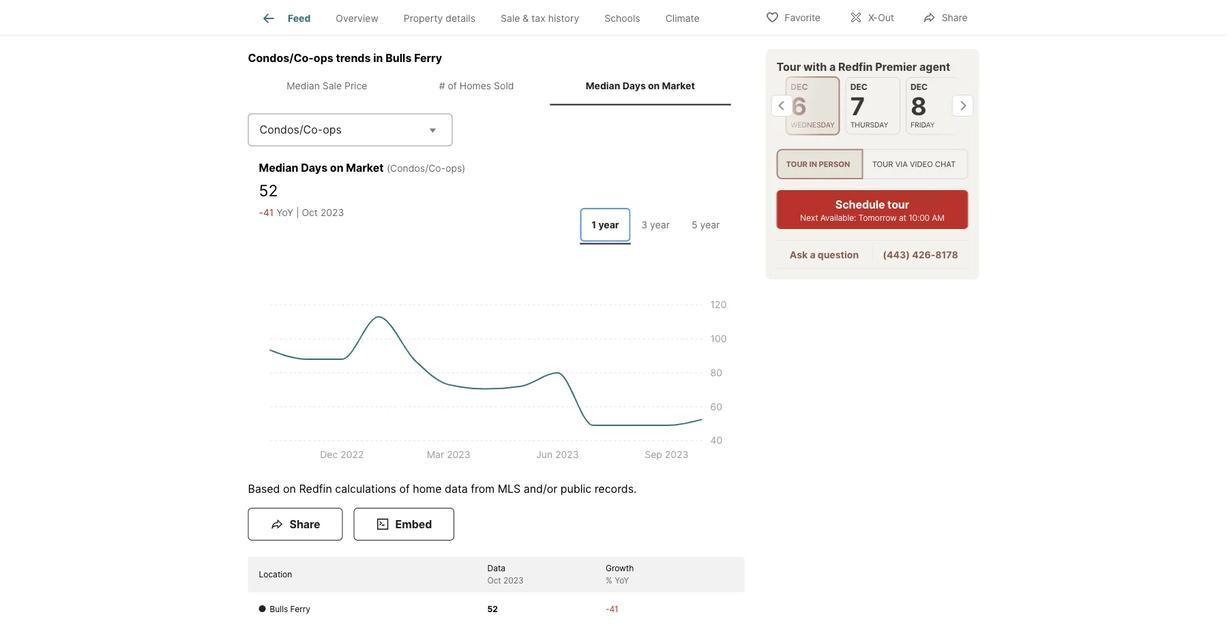 Task type: describe. For each thing, give the bounding box(es) containing it.
agent
[[920, 60, 951, 73]]

# of homes sold
[[439, 80, 514, 91]]

overview
[[336, 12, 379, 24]]

next
[[801, 213, 818, 223]]

schools tab
[[592, 2, 653, 35]]

1 horizontal spatial ferry
[[414, 51, 442, 64]]

data oct 2023
[[488, 564, 524, 586]]

0 vertical spatial redfin
[[839, 60, 873, 73]]

am
[[932, 213, 945, 223]]

5 year tab
[[681, 208, 731, 242]]

426-
[[912, 249, 936, 261]]

dec 8 friday
[[911, 82, 935, 129]]

year for 1 year
[[599, 219, 619, 231]]

and/or
[[524, 482, 558, 496]]

of inside tab
[[448, 80, 457, 91]]

-41
[[606, 605, 619, 615]]

ask
[[790, 249, 808, 261]]

8178
[[936, 249, 959, 261]]

tour for tour in person
[[786, 160, 808, 169]]

climate tab
[[653, 2, 713, 35]]

(443) 426-8178
[[883, 249, 959, 261]]

calculations
[[335, 482, 396, 496]]

slide 3 dot image
[[498, 13, 502, 17]]

tour for tour with a redfin premier agent
[[777, 60, 801, 73]]

(443)
[[883, 249, 910, 261]]

bulls ferry
[[270, 605, 310, 615]]

&
[[523, 12, 529, 24]]

%
[[606, 576, 613, 586]]

(443) 426-8178 link
[[883, 249, 959, 261]]

ops for condos/co-ops
[[323, 123, 342, 136]]

0 horizontal spatial on
[[283, 482, 296, 496]]

days for median days on market (condos/co-ops) 52
[[301, 161, 328, 175]]

trends
[[336, 51, 371, 64]]

-41 yoy | oct 2023
[[259, 207, 344, 218]]

1 vertical spatial ferry
[[290, 605, 310, 615]]

dec for 6
[[791, 82, 808, 92]]

embed
[[395, 518, 432, 531]]

schools
[[605, 12, 640, 24]]

yoy for yoy
[[277, 207, 293, 218]]

oct inside the data oct 2023
[[488, 576, 501, 586]]

tour with a redfin premier agent
[[777, 60, 951, 73]]

feed
[[288, 12, 311, 24]]

tomorrow
[[859, 213, 897, 223]]

1 vertical spatial 52
[[488, 605, 498, 615]]

embed button
[[354, 508, 455, 541]]

from
[[471, 482, 495, 496]]

sale & tax history
[[501, 12, 579, 24]]

0 horizontal spatial in
[[373, 51, 383, 64]]

home
[[413, 482, 442, 496]]

6
[[791, 91, 807, 121]]

history
[[548, 12, 579, 24]]

tour in person
[[786, 160, 850, 169]]

tax
[[532, 12, 546, 24]]

details
[[446, 12, 476, 24]]

#
[[439, 80, 445, 91]]

0 horizontal spatial a
[[810, 249, 816, 261]]

2023 inside the data oct 2023
[[504, 576, 524, 586]]

premier
[[876, 60, 917, 73]]

on for median days on market (condos/co-ops) 52
[[330, 161, 344, 175]]

condos/co-ops
[[260, 123, 342, 136]]

tab list containing feed
[[248, 0, 723, 35]]

dec 6 wednesday
[[791, 82, 835, 129]]

5
[[692, 219, 698, 231]]

overview tab
[[323, 2, 391, 35]]

x-out
[[869, 12, 894, 24]]

slide 4 dot image
[[505, 13, 509, 17]]

sale & tax history tab
[[488, 2, 592, 35]]

0 horizontal spatial bulls
[[270, 605, 288, 615]]

0 horizontal spatial 2023
[[321, 207, 344, 218]]

1 year tab
[[580, 208, 631, 242]]

1 horizontal spatial in
[[810, 160, 817, 169]]

tour via video chat
[[873, 160, 956, 169]]

location
[[259, 570, 292, 580]]

out
[[878, 12, 894, 24]]

x-out button
[[838, 3, 906, 31]]

0 horizontal spatial share button
[[248, 508, 343, 541]]

growth
[[606, 564, 634, 574]]

ask a question link
[[790, 249, 859, 261]]

days for median days on market
[[623, 80, 646, 91]]

- for -41 yoy | oct 2023
[[259, 207, 263, 218]]

person
[[819, 160, 850, 169]]

7
[[850, 91, 865, 121]]

tab list containing 1 year
[[578, 205, 734, 245]]

wednesday
[[791, 120, 835, 129]]

feed link
[[261, 10, 311, 27]]

3 year
[[642, 219, 670, 231]]

next image
[[952, 95, 974, 117]]

ops for condos/co-ops trends in bulls ferry
[[314, 51, 334, 64]]

41 for -41 yoy | oct 2023
[[263, 207, 274, 218]]

3
[[642, 219, 648, 231]]

1
[[592, 219, 597, 231]]

chat
[[935, 160, 956, 169]]

video
[[910, 160, 933, 169]]

1 horizontal spatial share
[[942, 12, 968, 24]]

5 year
[[692, 219, 720, 231]]

median days on market
[[586, 80, 695, 91]]

52 inside median days on market (condos/co-ops) 52
[[259, 181, 278, 200]]



Task type: locate. For each thing, give the bounding box(es) containing it.
0 horizontal spatial sale
[[323, 80, 342, 91]]

median inside median days on market tab
[[586, 80, 621, 91]]

|
[[296, 207, 299, 218]]

0 horizontal spatial dec
[[791, 82, 808, 92]]

bulls down location on the left of the page
[[270, 605, 288, 615]]

condos/co-ops trends in bulls ferry
[[248, 51, 442, 64]]

list box containing tour in person
[[777, 149, 969, 180]]

2 vertical spatial on
[[283, 482, 296, 496]]

1 horizontal spatial share button
[[912, 3, 980, 31]]

growth % yoy
[[606, 564, 634, 586]]

redfin up 7
[[839, 60, 873, 73]]

property details tab
[[391, 2, 488, 35]]

days inside tab
[[623, 80, 646, 91]]

market inside tab
[[662, 80, 695, 91]]

1 horizontal spatial 41
[[610, 605, 619, 615]]

1 horizontal spatial market
[[662, 80, 695, 91]]

1 horizontal spatial on
[[330, 161, 344, 175]]

median sale price tab
[[251, 69, 403, 103]]

1 vertical spatial days
[[301, 161, 328, 175]]

share up agent
[[942, 12, 968, 24]]

0 vertical spatial 52
[[259, 181, 278, 200]]

-
[[259, 207, 263, 218], [606, 605, 610, 615]]

1 horizontal spatial days
[[623, 80, 646, 91]]

year for 5 year
[[700, 219, 720, 231]]

x-
[[869, 12, 878, 24]]

question
[[818, 249, 859, 261]]

1 vertical spatial on
[[330, 161, 344, 175]]

2023 right |
[[321, 207, 344, 218]]

dec up previous icon
[[791, 82, 808, 92]]

2 horizontal spatial year
[[700, 219, 720, 231]]

0 vertical spatial on
[[648, 80, 660, 91]]

41 for -41
[[610, 605, 619, 615]]

homes
[[460, 80, 491, 91]]

price
[[345, 80, 367, 91]]

median for median sale price
[[287, 80, 320, 91]]

a right with
[[830, 60, 836, 73]]

based on redfin calculations of home data from mls and/or public records.
[[248, 482, 637, 496]]

0 vertical spatial ferry
[[414, 51, 442, 64]]

1 vertical spatial of
[[400, 482, 410, 496]]

0 vertical spatial 41
[[263, 207, 274, 218]]

favorite button
[[754, 3, 832, 31]]

1 horizontal spatial sale
[[501, 12, 520, 24]]

public
[[561, 482, 592, 496]]

days inside median days on market (condos/co-ops) 52
[[301, 161, 328, 175]]

1 vertical spatial redfin
[[299, 482, 332, 496]]

1 horizontal spatial bulls
[[386, 51, 412, 64]]

- down %
[[606, 605, 610, 615]]

0 horizontal spatial year
[[599, 219, 619, 231]]

in right trends on the left top
[[373, 51, 383, 64]]

median for median days on market (condos/co-ops) 52
[[259, 161, 299, 175]]

0 horizontal spatial days
[[301, 161, 328, 175]]

on
[[648, 80, 660, 91], [330, 161, 344, 175], [283, 482, 296, 496]]

bulls
[[386, 51, 412, 64], [270, 605, 288, 615]]

yoy for % yoy
[[615, 576, 629, 586]]

0 vertical spatial yoy
[[277, 207, 293, 218]]

oct
[[302, 207, 318, 218], [488, 576, 501, 586]]

on inside median days on market (condos/co-ops) 52
[[330, 161, 344, 175]]

1 horizontal spatial of
[[448, 80, 457, 91]]

1 vertical spatial oct
[[488, 576, 501, 586]]

dec down tour with a redfin premier agent
[[850, 82, 867, 92]]

year right 1
[[599, 219, 619, 231]]

3 year from the left
[[700, 219, 720, 231]]

market down climate tab
[[662, 80, 695, 91]]

year right '5'
[[700, 219, 720, 231]]

1 horizontal spatial 52
[[488, 605, 498, 615]]

days
[[623, 80, 646, 91], [301, 161, 328, 175]]

at
[[899, 213, 907, 223]]

sale left price
[[323, 80, 342, 91]]

previous image
[[771, 95, 793, 117]]

with
[[804, 60, 827, 73]]

0 horizontal spatial yoy
[[277, 207, 293, 218]]

10:00
[[909, 213, 930, 223]]

0 vertical spatial bulls
[[386, 51, 412, 64]]

41 down %
[[610, 605, 619, 615]]

tour left with
[[777, 60, 801, 73]]

41 left |
[[263, 207, 274, 218]]

0 horizontal spatial 52
[[259, 181, 278, 200]]

oct down data
[[488, 576, 501, 586]]

tour
[[777, 60, 801, 73], [786, 160, 808, 169], [873, 160, 894, 169]]

1 horizontal spatial year
[[650, 219, 670, 231]]

1 year
[[592, 219, 619, 231]]

52
[[259, 181, 278, 200], [488, 605, 498, 615]]

0 vertical spatial days
[[623, 80, 646, 91]]

2023
[[321, 207, 344, 218], [504, 576, 524, 586]]

share button
[[912, 3, 980, 31], [248, 508, 343, 541]]

tab list containing median sale price
[[248, 66, 745, 105]]

1 vertical spatial yoy
[[615, 576, 629, 586]]

- for -41
[[606, 605, 610, 615]]

mls
[[498, 482, 521, 496]]

1 horizontal spatial oct
[[488, 576, 501, 586]]

condos/co- for condos/co-ops trends in bulls ferry
[[248, 51, 314, 64]]

1 year from the left
[[599, 219, 619, 231]]

0 horizontal spatial redfin
[[299, 482, 332, 496]]

0 horizontal spatial ferry
[[290, 605, 310, 615]]

market
[[662, 80, 695, 91], [346, 161, 384, 175]]

1 vertical spatial bulls
[[270, 605, 288, 615]]

0 horizontal spatial market
[[346, 161, 384, 175]]

dec inside dec 7 thursday
[[850, 82, 867, 92]]

2 horizontal spatial on
[[648, 80, 660, 91]]

tab list
[[248, 0, 723, 35], [248, 66, 745, 105], [578, 205, 734, 245]]

0 vertical spatial tab list
[[248, 0, 723, 35]]

1 horizontal spatial yoy
[[615, 576, 629, 586]]

(condos/co-
[[387, 163, 446, 174]]

0 vertical spatial in
[[373, 51, 383, 64]]

median inside median sale price tab
[[287, 80, 320, 91]]

0 horizontal spatial of
[[400, 482, 410, 496]]

tour left person
[[786, 160, 808, 169]]

condos/co-
[[248, 51, 314, 64], [260, 123, 323, 136]]

condos/co- down feed link
[[248, 51, 314, 64]]

sold
[[494, 80, 514, 91]]

ops
[[314, 51, 334, 64], [323, 123, 342, 136]]

median sale price
[[287, 80, 367, 91]]

on inside tab
[[648, 80, 660, 91]]

3 dec from the left
[[911, 82, 928, 92]]

market for median days on market
[[662, 80, 695, 91]]

on for median days on market
[[648, 80, 660, 91]]

a right 'ask'
[[810, 249, 816, 261]]

favorite
[[785, 12, 821, 24]]

year
[[599, 219, 619, 231], [650, 219, 670, 231], [700, 219, 720, 231]]

in left person
[[810, 160, 817, 169]]

2 horizontal spatial dec
[[911, 82, 928, 92]]

52 up -41 yoy | oct 2023
[[259, 181, 278, 200]]

market for median days on market (condos/co-ops) 52
[[346, 161, 384, 175]]

sale left &
[[501, 12, 520, 24]]

days down schools tab
[[623, 80, 646, 91]]

market left (condos/co-
[[346, 161, 384, 175]]

of
[[448, 80, 457, 91], [400, 482, 410, 496]]

0 horizontal spatial share
[[290, 518, 320, 531]]

1 horizontal spatial 2023
[[504, 576, 524, 586]]

based
[[248, 482, 280, 496]]

2023 down data
[[504, 576, 524, 586]]

1 vertical spatial in
[[810, 160, 817, 169]]

redfin
[[839, 60, 873, 73], [299, 482, 332, 496]]

share button up agent
[[912, 3, 980, 31]]

schedule tour next available: tomorrow at 10:00 am
[[801, 198, 945, 223]]

8
[[911, 91, 927, 121]]

ops down median sale price tab on the left top
[[323, 123, 342, 136]]

1 vertical spatial share
[[290, 518, 320, 531]]

dec for 7
[[850, 82, 867, 92]]

0 vertical spatial -
[[259, 207, 263, 218]]

0 vertical spatial market
[[662, 80, 695, 91]]

tour for tour via video chat
[[873, 160, 894, 169]]

yoy left |
[[277, 207, 293, 218]]

1 vertical spatial 2023
[[504, 576, 524, 586]]

ferry down location on the left of the page
[[290, 605, 310, 615]]

0 vertical spatial a
[[830, 60, 836, 73]]

year inside tab
[[650, 219, 670, 231]]

1 horizontal spatial -
[[606, 605, 610, 615]]

0 vertical spatial share button
[[912, 3, 980, 31]]

tour
[[888, 198, 910, 211]]

ask a question
[[790, 249, 859, 261]]

1 vertical spatial share button
[[248, 508, 343, 541]]

yoy down growth
[[615, 576, 629, 586]]

friday
[[911, 120, 935, 129]]

2 dec from the left
[[850, 82, 867, 92]]

median
[[287, 80, 320, 91], [586, 80, 621, 91], [259, 161, 299, 175]]

- left |
[[259, 207, 263, 218]]

property
[[404, 12, 443, 24]]

2 year from the left
[[650, 219, 670, 231]]

median days on market tab
[[550, 69, 731, 103]]

year for 3 year
[[650, 219, 670, 231]]

1 vertical spatial condos/co-
[[260, 123, 323, 136]]

year right 3
[[650, 219, 670, 231]]

climate
[[666, 12, 700, 24]]

thursday
[[850, 120, 888, 129]]

yoy inside growth % yoy
[[615, 576, 629, 586]]

1 vertical spatial -
[[606, 605, 610, 615]]

dec inside dec 8 friday
[[911, 82, 928, 92]]

0 vertical spatial condos/co-
[[248, 51, 314, 64]]

redfin left calculations at the bottom left
[[299, 482, 332, 496]]

3 year tab
[[631, 208, 681, 242]]

1 vertical spatial 41
[[610, 605, 619, 615]]

dec inside dec 6 wednesday
[[791, 82, 808, 92]]

oct right |
[[302, 207, 318, 218]]

market inside median days on market (condos/co-ops) 52
[[346, 161, 384, 175]]

0 vertical spatial 2023
[[321, 207, 344, 218]]

share button down the "based"
[[248, 508, 343, 541]]

# of homes sold tab
[[403, 69, 550, 103]]

1 vertical spatial market
[[346, 161, 384, 175]]

1 vertical spatial ops
[[323, 123, 342, 136]]

schedule
[[836, 198, 885, 211]]

median inside median days on market (condos/co-ops) 52
[[259, 161, 299, 175]]

ops up "median sale price"
[[314, 51, 334, 64]]

bulls right trends on the left top
[[386, 51, 412, 64]]

condos/co- for condos/co-ops
[[260, 123, 323, 136]]

tour left via on the right of page
[[873, 160, 894, 169]]

of right # on the top of the page
[[448, 80, 457, 91]]

0 vertical spatial oct
[[302, 207, 318, 218]]

ops)
[[446, 163, 466, 174]]

a
[[830, 60, 836, 73], [810, 249, 816, 261]]

list box
[[777, 149, 969, 180]]

median for median days on market
[[586, 80, 621, 91]]

property details
[[404, 12, 476, 24]]

in
[[373, 51, 383, 64], [810, 160, 817, 169]]

0 horizontal spatial oct
[[302, 207, 318, 218]]

0 vertical spatial sale
[[501, 12, 520, 24]]

data
[[445, 482, 468, 496]]

dec 7 thursday
[[850, 82, 888, 129]]

of left home
[[400, 482, 410, 496]]

median days on market (condos/co-ops) 52
[[259, 161, 466, 200]]

via
[[896, 160, 908, 169]]

0 horizontal spatial 41
[[263, 207, 274, 218]]

1 horizontal spatial redfin
[[839, 60, 873, 73]]

0 vertical spatial share
[[942, 12, 968, 24]]

2 vertical spatial tab list
[[578, 205, 734, 245]]

0 horizontal spatial -
[[259, 207, 263, 218]]

share up location on the left of the page
[[290, 518, 320, 531]]

1 vertical spatial tab list
[[248, 66, 745, 105]]

0 vertical spatial of
[[448, 80, 457, 91]]

dec down agent
[[911, 82, 928, 92]]

52 down the data oct 2023
[[488, 605, 498, 615]]

condos/co- down median sale price tab on the left top
[[260, 123, 323, 136]]

None button
[[785, 76, 840, 135], [846, 77, 900, 135], [906, 77, 961, 135], [785, 76, 840, 135], [846, 77, 900, 135], [906, 77, 961, 135]]

available:
[[821, 213, 857, 223]]

data
[[488, 564, 506, 574]]

1 vertical spatial a
[[810, 249, 816, 261]]

dec
[[791, 82, 808, 92], [850, 82, 867, 92], [911, 82, 928, 92]]

records.
[[595, 482, 637, 496]]

1 dec from the left
[[791, 82, 808, 92]]

dec for 8
[[911, 82, 928, 92]]

41
[[263, 207, 274, 218], [610, 605, 619, 615]]

1 horizontal spatial a
[[830, 60, 836, 73]]

days down condos/co-ops
[[301, 161, 328, 175]]

1 vertical spatial sale
[[323, 80, 342, 91]]

0 vertical spatial ops
[[314, 51, 334, 64]]

1 horizontal spatial dec
[[850, 82, 867, 92]]

ferry up # on the top of the page
[[414, 51, 442, 64]]



Task type: vqa. For each thing, say whether or not it's contained in the screenshot.
topmost the a
yes



